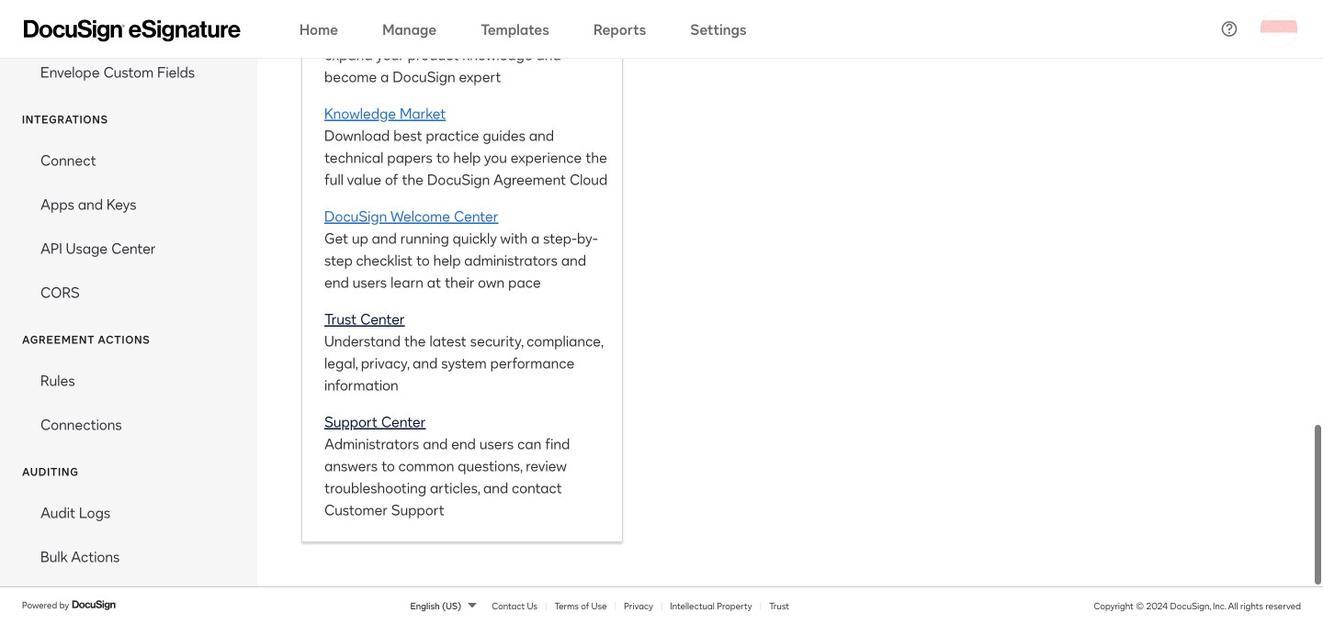 Task type: describe. For each thing, give the bounding box(es) containing it.
agreement actions element
[[0, 358, 257, 447]]

auditing element
[[0, 491, 257, 579]]



Task type: locate. For each thing, give the bounding box(es) containing it.
docusign admin image
[[24, 20, 241, 42]]

integrations element
[[0, 138, 257, 314]]

your uploaded profile image image
[[1261, 11, 1297, 47]]

docusign image
[[72, 598, 118, 613]]



Task type: vqa. For each thing, say whether or not it's contained in the screenshot.
Agreement Actions ELEMENT
yes



